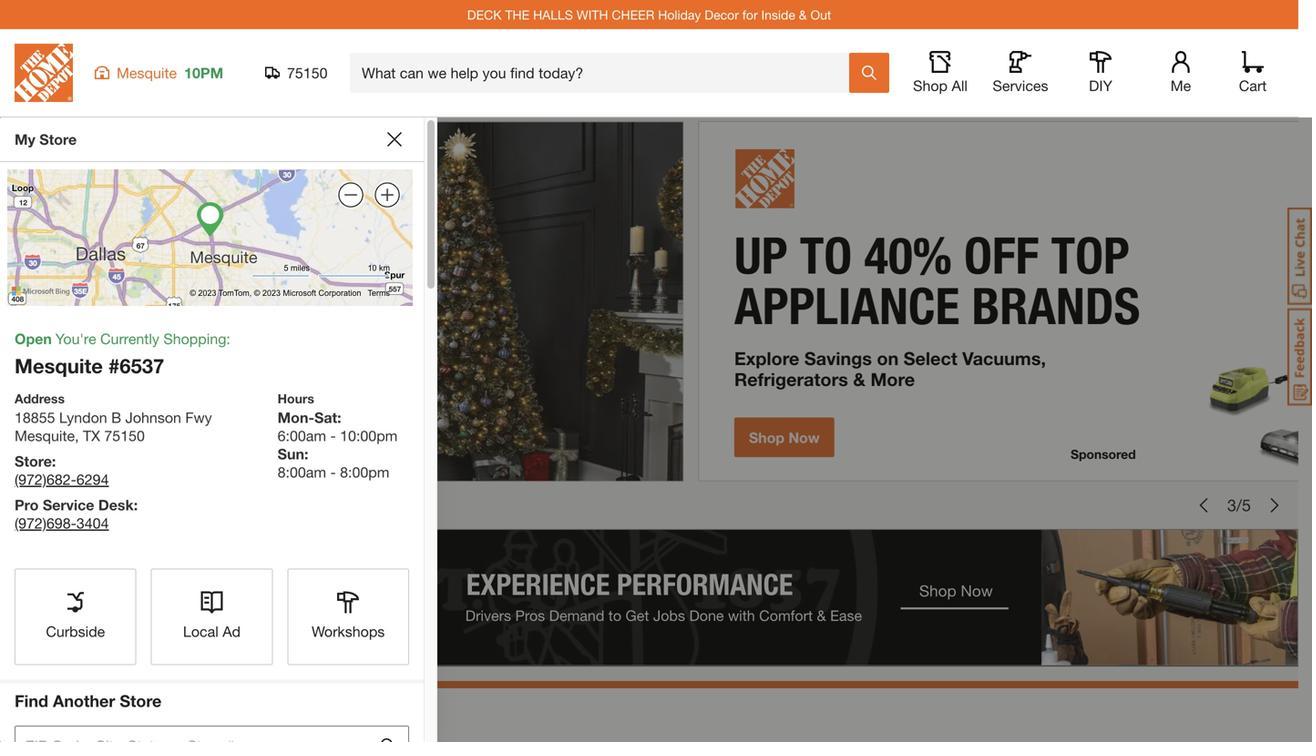 Task type: vqa. For each thing, say whether or not it's contained in the screenshot.
by Blondie1010
no



Task type: locate. For each thing, give the bounding box(es) containing it.
find
[[15, 692, 48, 712]]

1 vertical spatial mesquite
[[15, 354, 103, 378]]

microsoft bing image
[[12, 279, 75, 305]]

0 horizontal spatial 75150
[[104, 428, 145, 445]]

0 vertical spatial 75150
[[287, 64, 328, 82]]

holiday
[[658, 7, 701, 22]]

store up (972)682-
[[15, 453, 52, 470]]

curbside button
[[15, 570, 136, 665]]

terms link
[[368, 288, 390, 300]]

cart link
[[1233, 51, 1274, 95]]

10pm
[[184, 64, 223, 82]]

johnson
[[125, 409, 181, 427]]

mesquite inside address 18855 lyndon b johnson fwy mesquite , tx 75150 store : (972)682-6294 pro service desk : (972)698-3404
[[15, 428, 75, 445]]

store right another
[[120, 692, 162, 712]]

diy
[[1090, 77, 1113, 94]]

my
[[15, 131, 35, 148]]

0 horizontal spatial for
[[183, 707, 219, 740]]

1 vertical spatial store
[[15, 453, 52, 470]]

- down sat:
[[330, 428, 336, 445]]

ZIP Code, City, State, or Store # text field
[[15, 727, 378, 743]]

2 vertical spatial mesquite
[[15, 428, 75, 445]]

cheer
[[612, 7, 655, 22]]

lyndon
[[59, 409, 107, 427]]

(972)698-3404 link
[[15, 515, 109, 532]]

- right 8:00am
[[330, 464, 336, 481]]

1 horizontal spatial for
[[743, 7, 758, 22]]

1 vertical spatial -
[[330, 464, 336, 481]]

my store
[[15, 131, 77, 148]]

for left you
[[183, 707, 219, 740]]

0 vertical spatial for
[[743, 7, 758, 22]]

services
[[993, 77, 1049, 94]]

previous slide image
[[1197, 499, 1212, 513]]

for
[[743, 7, 758, 22], [183, 707, 219, 740]]

image for 30nov2023-hp-bau-mw44-45-hero2-holidaydecor image
[[0, 121, 424, 482]]

for left inside
[[743, 7, 758, 22]]

0 vertical spatial store
[[39, 131, 77, 148]]

the
[[505, 7, 530, 22]]

workshops button
[[288, 570, 408, 665]]

savings
[[73, 707, 175, 740]]

mesquite inside open you're currently shopping: mesquite # 6537
[[15, 354, 103, 378]]

the home depot logo image
[[15, 44, 73, 102]]

open you're currently shopping: mesquite # 6537
[[15, 330, 231, 378]]

local ad
[[183, 624, 241, 641]]

75150 inside address 18855 lyndon b johnson fwy mesquite , tx 75150 store : (972)682-6294 pro service desk : (972)698-3404
[[104, 428, 145, 445]]

services button
[[992, 51, 1050, 95]]

mesquite
[[117, 64, 177, 82], [15, 354, 103, 378], [15, 428, 75, 445]]

&
[[799, 7, 807, 22]]

1 vertical spatial for
[[183, 707, 219, 740]]

all
[[952, 77, 968, 94]]

1 horizontal spatial 75150
[[287, 64, 328, 82]]

75150 inside button
[[287, 64, 328, 82]]

service
[[43, 497, 94, 514]]

store right my
[[39, 131, 77, 148]]

shopping:
[[163, 330, 231, 348]]

1 vertical spatial 75150
[[104, 428, 145, 445]]

mesquite left the "10pm"
[[117, 64, 177, 82]]

you
[[227, 707, 276, 740]]

-
[[330, 428, 336, 445], [330, 464, 336, 481]]

: up (972)682-6294 link
[[52, 453, 56, 470]]

another
[[53, 692, 115, 712]]

mesquite down 18855
[[15, 428, 75, 445]]

:
[[52, 453, 56, 470], [134, 497, 138, 514]]

0 vertical spatial mesquite
[[117, 64, 177, 82]]

6294
[[76, 471, 109, 489]]

deck the halls with cheer holiday decor for inside & out link
[[467, 7, 832, 22]]

store inside address 18855 lyndon b johnson fwy mesquite , tx 75150 store : (972)682-6294 pro service desk : (972)698-3404
[[15, 453, 52, 470]]

inside
[[762, 7, 796, 22]]

pro
[[15, 497, 39, 514]]

/
[[1237, 496, 1243, 516]]

currently
[[100, 330, 159, 348]]

0 vertical spatial :
[[52, 453, 56, 470]]

diy button
[[1072, 51, 1130, 95]]

halls
[[533, 7, 573, 22]]

mesquite down you're
[[15, 354, 103, 378]]

sun:
[[278, 446, 309, 463]]

0 horizontal spatial :
[[52, 453, 56, 470]]

: right service
[[134, 497, 138, 514]]

hours
[[278, 392, 314, 407]]

1 horizontal spatial :
[[134, 497, 138, 514]]

you're
[[55, 330, 96, 348]]

What can we help you find today? search field
[[362, 54, 849, 92]]

(972)682-6294 link
[[15, 471, 109, 489]]

75150
[[287, 64, 328, 82], [104, 428, 145, 445]]

store
[[39, 131, 77, 148], [15, 453, 52, 470], [120, 692, 162, 712]]

0 vertical spatial -
[[330, 428, 336, 445]]

feedback link image
[[1288, 308, 1313, 407]]

deck
[[467, 7, 502, 22]]



Task type: describe. For each thing, give the bounding box(es) containing it.
curbside
[[46, 624, 105, 641]]

address 18855 lyndon b johnson fwy mesquite , tx 75150 store : (972)682-6294 pro service desk : (972)698-3404
[[15, 392, 212, 532]]

18855
[[15, 409, 55, 427]]

3404
[[76, 515, 109, 532]]

8:00pm
[[340, 464, 390, 481]]

(972)682-
[[15, 471, 76, 489]]

workshops
[[312, 624, 385, 641]]

find another store
[[15, 692, 162, 712]]

out
[[811, 7, 832, 22]]

2 vertical spatial store
[[120, 692, 162, 712]]

deck the halls with cheer holiday decor for inside & out
[[467, 7, 832, 22]]

local ad button
[[152, 570, 272, 665]]

with
[[577, 7, 609, 22]]

2 - from the top
[[330, 464, 336, 481]]

3 / 5
[[1228, 496, 1252, 516]]

1 - from the top
[[330, 428, 336, 445]]

ad
[[223, 624, 241, 641]]

10:00pm
[[340, 428, 398, 445]]

address
[[15, 392, 65, 407]]

1 vertical spatial :
[[134, 497, 138, 514]]

mon-
[[278, 409, 314, 427]]

8:00am
[[278, 464, 326, 481]]

,
[[75, 428, 79, 445]]

b
[[111, 409, 121, 427]]

shop all button
[[912, 51, 970, 95]]

decor
[[705, 7, 739, 22]]

75150 button
[[265, 64, 328, 82]]

hours mon-sat: 6:00am - 10:00pm sun: 8:00am - 8:00pm
[[278, 392, 398, 481]]

terms
[[368, 289, 390, 298]]

(972)698-
[[15, 515, 76, 532]]

cart
[[1240, 77, 1267, 94]]

tx
[[83, 428, 100, 445]]

next slide image
[[1268, 499, 1283, 513]]

drawer close image
[[387, 132, 402, 147]]

mesquite 10pm
[[117, 64, 223, 82]]

local
[[183, 624, 219, 641]]

5
[[1243, 496, 1252, 516]]

top
[[18, 707, 65, 740]]

sat:
[[314, 409, 342, 427]]

shop all
[[914, 77, 968, 94]]

me button
[[1152, 51, 1211, 95]]

top savings for you
[[18, 707, 276, 740]]

shop
[[914, 77, 948, 94]]

6537
[[120, 354, 164, 378]]

3
[[1228, 496, 1237, 516]]

#
[[109, 354, 120, 378]]

6:00am
[[278, 428, 326, 445]]

desk
[[98, 497, 134, 514]]

open
[[15, 330, 52, 348]]

fwy
[[185, 409, 212, 427]]

me
[[1171, 77, 1192, 94]]



